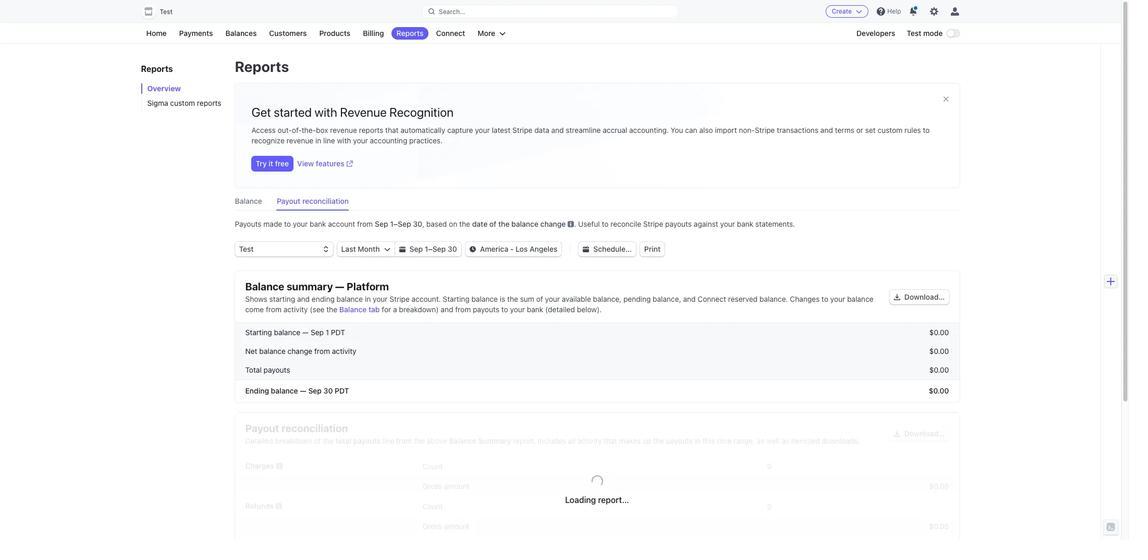 Task type: vqa. For each thing, say whether or not it's contained in the screenshot.
up
yes



Task type: describe. For each thing, give the bounding box(es) containing it.
connect inside shows starting and ending balance in your stripe account. starting balance is the sum of your available balance, pending balance, and connect reserved balance. changes to your balance come from activity (see the
[[698, 295, 726, 303]]

the right on
[[459, 219, 470, 228]]

count for refunds
[[422, 502, 443, 511]]

view
[[297, 159, 314, 168]]

recognition
[[389, 105, 454, 119]]

it
[[269, 159, 273, 168]]

america - los angeles button
[[465, 242, 562, 256]]

reports inside access out-of-the-box revenue reports that automatically capture your latest stripe data and streamline accrual accounting. you can also import non-stripe transactions and terms or set custom rules to recognize revenue in line with your accounting practices.
[[359, 126, 383, 134]]

more button
[[472, 27, 511, 40]]

in inside shows starting and ending balance in your stripe account. starting balance is the sum of your available balance, pending balance, and connect reserved balance. changes to your balance come from activity (see the
[[365, 295, 371, 303]]

count for charges
[[422, 462, 443, 470]]

below).
[[577, 305, 602, 314]]

0 for charges
[[767, 462, 772, 470]]

gross for refunds
[[422, 522, 442, 531]]

row containing net balance change from activity
[[235, 342, 959, 361]]

your right against
[[720, 219, 735, 228]]

from right breakdown)
[[455, 305, 471, 314]]

0 vertical spatial 30
[[413, 219, 422, 228]]

started
[[274, 105, 312, 119]]

reconciliation for payout reconciliation detailed breakdown of the total payouts line from the above balance summary report. includes all activity that makes up the payouts in this time range, as well as itemized downloads.
[[281, 422, 348, 434]]

summary
[[478, 436, 511, 445]]

0 for refunds
[[767, 502, 772, 511]]

report.
[[513, 436, 536, 445]]

summary
[[287, 280, 333, 292]]

— for balance
[[335, 280, 344, 292]]

sep down net balance change from activity
[[308, 386, 322, 395]]

reserved
[[728, 295, 758, 303]]

pdt for ending balance — sep 30 pdt
[[335, 386, 349, 395]]

starting inside row
[[245, 328, 272, 337]]

from right account on the left top of the page
[[357, 219, 373, 228]]

latest
[[492, 126, 510, 134]]

los
[[516, 244, 528, 253]]

Search… text field
[[422, 5, 678, 18]]

of-
[[292, 126, 302, 134]]

reports link
[[391, 27, 429, 40]]

your down sum
[[510, 305, 525, 314]]

stripe left data
[[512, 126, 532, 134]]

0 horizontal spatial connect
[[436, 29, 465, 38]]

to inside access out-of-the-box revenue reports that automatically capture your latest stripe data and streamline accrual accounting. you can also import non-stripe transactions and terms or set custom rules to recognize revenue in line with your accounting practices.
[[923, 126, 930, 134]]

payouts made to your bank account from sep 1 – sep 30 , based on the
[[235, 219, 470, 228]]

sigma
[[147, 99, 168, 107]]

your left accounting
[[353, 136, 368, 145]]

month
[[358, 244, 380, 253]]

statements.
[[755, 219, 795, 228]]

of inside 'payout reconciliation detailed breakdown of the total payouts line from the above balance summary report. includes all activity that makes up the payouts in this time range, as well as itemized downloads.'
[[314, 436, 321, 445]]

payments
[[179, 29, 213, 38]]

2 as from the left
[[781, 436, 789, 445]]

can
[[685, 126, 697, 134]]

test for test
[[160, 8, 173, 16]]

last month
[[341, 244, 380, 253]]

1 as from the left
[[757, 436, 764, 445]]

access
[[252, 126, 276, 134]]

the right up
[[653, 436, 664, 445]]

activity inside shows starting and ending balance in your stripe account. starting balance is the sum of your available balance, pending balance, and connect reserved balance. changes to your balance come from activity (see the
[[283, 305, 308, 314]]

based
[[426, 219, 447, 228]]

recognize
[[252, 136, 285, 145]]

amount for refunds
[[444, 522, 469, 531]]

balance for balance
[[235, 197, 262, 205]]

0 cell for charges
[[600, 459, 772, 473]]

sep 1 – sep 30
[[410, 244, 457, 253]]

balance inside 'payout reconciliation detailed breakdown of the total payouts line from the above balance summary report. includes all activity that makes up the payouts in this time range, as well as itemized downloads.'
[[449, 436, 476, 445]]

practices.
[[409, 136, 443, 145]]

made
[[263, 219, 282, 228]]

this
[[703, 436, 715, 445]]

your up tab
[[373, 295, 388, 303]]

or
[[856, 126, 863, 134]]

the right is
[[507, 295, 518, 303]]

shows
[[245, 295, 267, 303]]

0 horizontal spatial reports
[[197, 99, 221, 107]]

from inside 'payout reconciliation detailed breakdown of the total payouts line from the above balance summary report. includes all activity that makes up the payouts in this time range, as well as itemized downloads.'
[[396, 436, 412, 445]]

the left total
[[323, 436, 334, 445]]

time
[[717, 436, 731, 445]]

home link
[[141, 27, 172, 40]]

transactions
[[777, 126, 818, 134]]

tab
[[369, 305, 380, 314]]

total
[[336, 436, 351, 445]]

row containing charges
[[235, 455, 959, 477]]

— for ending
[[300, 386, 306, 395]]

in inside 'payout reconciliation detailed breakdown of the total payouts line from the above balance summary report. includes all activity that makes up the payouts in this time range, as well as itemized downloads.'
[[695, 436, 701, 445]]

to right made
[[284, 219, 291, 228]]

detailed
[[245, 436, 273, 445]]

payout reconciliation
[[277, 197, 349, 205]]

help button
[[873, 3, 905, 20]]

well
[[766, 436, 780, 445]]

loading report…
[[565, 495, 629, 505]]

0 cell for refunds
[[600, 499, 772, 513]]

30 for sep 1 – sep 30
[[448, 244, 457, 253]]

reconcile
[[610, 219, 641, 228]]

download… for payout reconciliation
[[904, 429, 945, 438]]

gross for charges
[[422, 482, 442, 490]]

sep left , on the top left of page
[[398, 219, 411, 228]]

2 $0.00 cell from the top
[[777, 522, 949, 531]]

9 row from the top
[[235, 535, 959, 540]]

payout reconciliation link
[[277, 194, 355, 211]]

0 vertical spatial custom
[[170, 99, 195, 107]]

accrual
[[603, 126, 627, 134]]

customers
[[269, 29, 307, 38]]

schedule… button
[[579, 242, 636, 256]]

$0.00 for row containing net balance change from activity
[[929, 347, 949, 355]]

total
[[245, 365, 262, 374]]

from inside shows starting and ending balance in your stripe account. starting balance is the sum of your available balance, pending balance, and connect reserved balance. changes to your balance come from activity (see the
[[266, 305, 281, 314]]

to inside shows starting and ending balance in your stripe account. starting balance is the sum of your available balance, pending balance, and connect reserved balance. changes to your balance come from activity (see the
[[822, 295, 828, 303]]

,
[[422, 219, 424, 228]]

last
[[341, 244, 356, 253]]

sep down based at the left top of the page
[[432, 244, 446, 253]]

of inside shows starting and ending balance in your stripe account. starting balance is the sum of your available balance, pending balance, and connect reserved balance. changes to your balance come from activity (see the
[[536, 295, 543, 303]]

1 horizontal spatial 1
[[390, 219, 393, 228]]

account
[[328, 219, 355, 228]]

notifications image
[[909, 7, 918, 16]]

view features link
[[297, 158, 353, 169]]

to right useful
[[602, 219, 609, 228]]

$0.00 for 2nd row from the bottom of the "reports loading completed" element
[[929, 522, 949, 531]]

range,
[[733, 436, 755, 445]]

grid for payout reconciliation
[[235, 455, 959, 540]]

grid for balance summary — platform
[[235, 323, 959, 402]]

accounting
[[370, 136, 407, 145]]

america
[[480, 244, 508, 253]]

ending balance — sep 30 pdt
[[245, 386, 349, 395]]

balance for balance tab for a breakdown) and from payouts to your bank (detailed below).
[[339, 305, 367, 314]]

developers
[[856, 29, 895, 38]]

total payouts
[[245, 365, 290, 374]]

sigma custom reports
[[147, 99, 221, 107]]

starting balance — sep 1 pdt
[[245, 328, 345, 337]]

charges
[[245, 461, 274, 470]]

reconciliation for payout reconciliation
[[302, 197, 349, 205]]

to down is
[[501, 305, 508, 314]]

get started with revenue recognition
[[252, 105, 454, 119]]

payout for payout reconciliation
[[277, 197, 300, 205]]

svg image for schedule…
[[583, 246, 589, 252]]

get
[[252, 105, 271, 119]]

for
[[382, 305, 391, 314]]

payout for payout reconciliation detailed breakdown of the total payouts line from the above balance summary report. includes all activity that makes up the payouts in this time range, as well as itemized downloads.
[[245, 422, 279, 434]]

row containing total payouts
[[235, 361, 959, 379]]

your right changes
[[830, 295, 845, 303]]

billing
[[363, 29, 384, 38]]

(see
[[310, 305, 324, 314]]

print button
[[640, 242, 665, 256]]

1 $0.00 cell from the top
[[777, 482, 949, 490]]

report…
[[598, 495, 629, 505]]

capture
[[447, 126, 473, 134]]

sep up month
[[375, 219, 388, 228]]

automatically
[[401, 126, 445, 134]]

download… button for payout reconciliation
[[890, 426, 949, 441]]

svg image for last month
[[384, 246, 390, 252]]

$0.00 for row containing ending balance —
[[929, 386, 949, 395]]

0 horizontal spatial bank
[[310, 219, 326, 228]]

features
[[316, 159, 344, 168]]

pdt for starting balance — sep 1 pdt
[[331, 328, 345, 337]]

gross amount for refunds
[[422, 522, 469, 531]]

box
[[316, 126, 328, 134]]

mode
[[923, 29, 943, 38]]

search…
[[439, 8, 465, 15]]

date of the balance change
[[472, 219, 566, 228]]

connect link
[[431, 27, 470, 40]]

create
[[832, 7, 852, 15]]

balance.
[[760, 295, 788, 303]]

revenue
[[340, 105, 387, 119]]

0 vertical spatial of
[[489, 219, 496, 228]]

2 balance, from the left
[[653, 295, 681, 303]]

0 vertical spatial revenue
[[330, 126, 357, 134]]

sep down , on the top left of page
[[410, 244, 423, 253]]

2 horizontal spatial reports
[[396, 29, 423, 38]]

1 horizontal spatial svg image
[[399, 246, 405, 252]]



Task type: locate. For each thing, give the bounding box(es) containing it.
with up box
[[315, 105, 337, 119]]

ending
[[312, 295, 335, 303]]

platform
[[347, 280, 389, 292]]

–
[[393, 219, 398, 228], [428, 244, 432, 253]]

2 grid from the top
[[235, 455, 959, 540]]

1 horizontal spatial bank
[[527, 305, 543, 314]]

reports right billing
[[396, 29, 423, 38]]

net
[[245, 347, 257, 355]]

0 vertical spatial line
[[323, 136, 335, 145]]

6 row from the top
[[235, 477, 959, 495]]

revenue down get started with revenue recognition
[[330, 126, 357, 134]]

2 horizontal spatial 30
[[448, 244, 457, 253]]

pdt down the balance tab link
[[331, 328, 345, 337]]

0 horizontal spatial 1
[[326, 328, 329, 337]]

row
[[235, 323, 959, 342], [235, 342, 959, 361], [235, 361, 959, 379], [235, 379, 959, 402], [235, 455, 959, 477], [235, 477, 959, 495], [235, 495, 959, 518], [235, 518, 959, 535], [235, 535, 959, 540]]

bank down sum
[[527, 305, 543, 314]]

2 vertical spatial activity
[[577, 436, 602, 445]]

from down starting
[[266, 305, 281, 314]]

0 horizontal spatial test
[[160, 8, 173, 16]]

amount
[[444, 482, 469, 490], [444, 522, 469, 531]]

with
[[315, 105, 337, 119], [337, 136, 351, 145]]

1 gross from the top
[[422, 482, 442, 490]]

balance up shows
[[245, 280, 284, 292]]

custom right set
[[878, 126, 902, 134]]

the-
[[302, 126, 316, 134]]

activity down the balance tab link
[[332, 347, 356, 355]]

of
[[489, 219, 496, 228], [536, 295, 543, 303], [314, 436, 321, 445]]

itemized
[[791, 436, 820, 445]]

balance, right pending
[[653, 295, 681, 303]]

0 vertical spatial reports
[[197, 99, 221, 107]]

0 horizontal spatial that
[[385, 126, 399, 134]]

1 vertical spatial 0
[[767, 502, 772, 511]]

2 gross from the top
[[422, 522, 442, 531]]

reports down revenue
[[359, 126, 383, 134]]

as
[[757, 436, 764, 445], [781, 436, 789, 445]]

.
[[574, 219, 576, 228]]

in up tab
[[365, 295, 371, 303]]

0 vertical spatial count
[[422, 462, 443, 470]]

activity down starting
[[283, 305, 308, 314]]

0 vertical spatial activity
[[283, 305, 308, 314]]

1 vertical spatial activity
[[332, 347, 356, 355]]

0 vertical spatial amount
[[444, 482, 469, 490]]

1 horizontal spatial 30
[[413, 219, 422, 228]]

revenue down of-
[[287, 136, 313, 145]]

0 horizontal spatial revenue
[[287, 136, 313, 145]]

reports down the balances link
[[235, 58, 289, 75]]

your down payout reconciliation
[[293, 219, 308, 228]]

2 count from the top
[[422, 502, 443, 511]]

from
[[357, 219, 373, 228], [266, 305, 281, 314], [455, 305, 471, 314], [314, 347, 330, 355], [396, 436, 412, 445]]

0 vertical spatial gross amount
[[422, 482, 469, 490]]

balance for balance summary — platform
[[245, 280, 284, 292]]

out-
[[278, 126, 292, 134]]

breakdown
[[275, 436, 312, 445]]

1 gross amount from the top
[[422, 482, 469, 490]]

5 row from the top
[[235, 455, 959, 477]]

download… for balance summary — platform
[[904, 292, 945, 301]]

—
[[335, 280, 344, 292], [302, 328, 309, 337], [300, 386, 306, 395]]

— down net balance change from activity
[[300, 386, 306, 395]]

$0.00 cell
[[777, 482, 949, 490], [777, 522, 949, 531]]

row containing refunds
[[235, 495, 959, 518]]

you
[[671, 126, 683, 134]]

date
[[472, 219, 487, 228]]

– left , on the top left of page
[[393, 219, 398, 228]]

of right date
[[489, 219, 496, 228]]

0 vertical spatial —
[[335, 280, 344, 292]]

0 vertical spatial reconciliation
[[302, 197, 349, 205]]

loading
[[565, 495, 596, 505]]

with up features on the left of page
[[337, 136, 351, 145]]

with inside access out-of-the-box revenue reports that automatically capture your latest stripe data and streamline accrual accounting. you can also import non-stripe transactions and terms or set custom rules to recognize revenue in line with your accounting practices.
[[337, 136, 351, 145]]

last month button
[[337, 242, 394, 256]]

0 horizontal spatial as
[[757, 436, 764, 445]]

test inside button
[[160, 8, 173, 16]]

payout inside 'payout reconciliation detailed breakdown of the total payouts line from the above balance summary report. includes all activity that makes up the payouts in this time range, as well as itemized downloads.'
[[245, 422, 279, 434]]

connect
[[436, 29, 465, 38], [698, 295, 726, 303]]

change left .
[[540, 219, 566, 228]]

import
[[715, 126, 737, 134]]

that
[[385, 126, 399, 134], [604, 436, 617, 445]]

test mode
[[907, 29, 943, 38]]

a
[[393, 305, 397, 314]]

payout
[[277, 197, 300, 205], [245, 422, 279, 434]]

svg image for download…
[[894, 294, 900, 300]]

2 0 cell from the top
[[600, 499, 772, 513]]

view features
[[297, 159, 344, 168]]

1 vertical spatial starting
[[245, 328, 272, 337]]

grid
[[235, 323, 959, 402], [235, 455, 959, 540]]

1 horizontal spatial reports
[[235, 58, 289, 75]]

gross amount for charges
[[422, 482, 469, 490]]

useful
[[578, 219, 600, 228]]

0 horizontal spatial balance,
[[593, 295, 621, 303]]

1 download… button from the top
[[890, 290, 949, 304]]

line inside 'payout reconciliation detailed breakdown of the total payouts line from the above balance summary report. includes all activity that makes up the payouts in this time range, as well as itemized downloads.'
[[383, 436, 394, 445]]

the
[[459, 219, 470, 228], [498, 219, 510, 228], [507, 295, 518, 303], [326, 305, 337, 314], [323, 436, 334, 445], [414, 436, 425, 445], [653, 436, 664, 445]]

bank down payout reconciliation link in the top left of the page
[[310, 219, 326, 228]]

30 down on
[[448, 244, 457, 253]]

the down ending
[[326, 305, 337, 314]]

activity inside row
[[332, 347, 356, 355]]

2 horizontal spatial activity
[[577, 436, 602, 445]]

that left makes
[[604, 436, 617, 445]]

1 horizontal spatial svg image
[[583, 246, 589, 252]]

1 vertical spatial test
[[907, 29, 921, 38]]

reports up overview
[[141, 64, 173, 73]]

0 horizontal spatial activity
[[283, 305, 308, 314]]

svg image for america - los angeles
[[469, 246, 476, 252]]

of right breakdown
[[314, 436, 321, 445]]

2 horizontal spatial in
[[695, 436, 701, 445]]

1 vertical spatial 1
[[425, 244, 428, 253]]

payout up detailed
[[245, 422, 279, 434]]

Search… search field
[[422, 5, 678, 18]]

2 download… from the top
[[904, 429, 945, 438]]

1 horizontal spatial reports
[[359, 126, 383, 134]]

1 vertical spatial 30
[[448, 244, 457, 253]]

payments link
[[174, 27, 218, 40]]

that up accounting
[[385, 126, 399, 134]]

overview link
[[141, 83, 224, 94]]

2 vertical spatial of
[[314, 436, 321, 445]]

of right sum
[[536, 295, 543, 303]]

test left 'mode'
[[907, 29, 921, 38]]

-
[[510, 244, 514, 253]]

0 vertical spatial 1
[[390, 219, 393, 228]]

1 vertical spatial that
[[604, 436, 617, 445]]

your up (detailed
[[545, 295, 560, 303]]

svg image for download…
[[894, 431, 900, 437]]

30
[[413, 219, 422, 228], [448, 244, 457, 253], [324, 386, 333, 395]]

sep
[[375, 219, 388, 228], [398, 219, 411, 228], [410, 244, 423, 253], [432, 244, 446, 253], [311, 328, 324, 337], [308, 386, 322, 395]]

— left platform
[[335, 280, 344, 292]]

1 horizontal spatial test
[[907, 29, 921, 38]]

pdt
[[331, 328, 345, 337], [335, 386, 349, 395]]

and
[[551, 126, 564, 134], [820, 126, 833, 134], [297, 295, 310, 303], [683, 295, 696, 303], [441, 305, 453, 314]]

reports
[[197, 99, 221, 107], [359, 126, 383, 134]]

1 horizontal spatial balance,
[[653, 295, 681, 303]]

try
[[256, 159, 267, 168]]

2 horizontal spatial bank
[[737, 219, 753, 228]]

line down box
[[323, 136, 335, 145]]

streamline
[[566, 126, 601, 134]]

to right "rules"
[[923, 126, 930, 134]]

pending
[[623, 295, 651, 303]]

stripe up print
[[643, 219, 663, 228]]

tab list
[[235, 194, 959, 211]]

1 vertical spatial count
[[422, 502, 443, 511]]

0 cell
[[600, 459, 772, 473], [600, 499, 772, 513]]

2 row from the top
[[235, 342, 959, 361]]

$0.00 for row containing total payouts
[[929, 365, 949, 374]]

1 horizontal spatial as
[[781, 436, 789, 445]]

0 vertical spatial download… button
[[890, 290, 949, 304]]

1 balance, from the left
[[593, 295, 621, 303]]

stripe up the a
[[390, 295, 410, 303]]

1 count from the top
[[422, 462, 443, 470]]

1 0 from the top
[[767, 462, 772, 470]]

0 horizontal spatial of
[[314, 436, 321, 445]]

– down based at the left top of the page
[[428, 244, 432, 253]]

on
[[449, 219, 457, 228]]

2 download… button from the top
[[890, 426, 949, 441]]

1
[[390, 219, 393, 228], [425, 244, 428, 253], [326, 328, 329, 337]]

cell inside "reports loading completed" element
[[600, 482, 772, 490]]

products link
[[314, 27, 356, 40]]

0 vertical spatial in
[[315, 136, 321, 145]]

row containing ending balance —
[[235, 379, 959, 402]]

that inside access out-of-the-box revenue reports that automatically capture your latest stripe data and streamline accrual accounting. you can also import non-stripe transactions and terms or set custom rules to recognize revenue in line with your accounting practices.
[[385, 126, 399, 134]]

stripe left transactions
[[755, 126, 775, 134]]

more
[[478, 29, 495, 38]]

in left this
[[695, 436, 701, 445]]

reconciliation inside payout reconciliation link
[[302, 197, 349, 205]]

1 vertical spatial line
[[383, 436, 394, 445]]

test for test mode
[[907, 29, 921, 38]]

0 vertical spatial with
[[315, 105, 337, 119]]

1 amount from the top
[[444, 482, 469, 490]]

from left above
[[396, 436, 412, 445]]

balance tab link
[[339, 305, 380, 314]]

svg image inside the america - los angeles button
[[469, 246, 476, 252]]

30 inside row
[[324, 386, 333, 395]]

custom down overview link
[[170, 99, 195, 107]]

1 horizontal spatial that
[[604, 436, 617, 445]]

1 vertical spatial revenue
[[287, 136, 313, 145]]

0 vertical spatial grid
[[235, 323, 959, 402]]

2 horizontal spatial 1
[[425, 244, 428, 253]]

pdt up total
[[335, 386, 349, 395]]

0 vertical spatial 0
[[767, 462, 772, 470]]

customers link
[[264, 27, 312, 40]]

in down box
[[315, 136, 321, 145]]

payouts
[[235, 219, 261, 228]]

3 row from the top
[[235, 361, 959, 379]]

reports down overview link
[[197, 99, 221, 107]]

0 horizontal spatial 30
[[324, 386, 333, 395]]

reconciliation up account on the left top of the page
[[302, 197, 349, 205]]

0 vertical spatial payout
[[277, 197, 300, 205]]

come
[[245, 305, 264, 314]]

line right total
[[383, 436, 394, 445]]

svg image
[[384, 246, 390, 252], [399, 246, 405, 252], [894, 294, 900, 300]]

download…
[[904, 292, 945, 301], [904, 429, 945, 438]]

1 vertical spatial 0 cell
[[600, 499, 772, 513]]

1 vertical spatial custom
[[878, 126, 902, 134]]

1 download… from the top
[[904, 292, 945, 301]]

change down starting balance — sep 1 pdt on the bottom
[[288, 347, 312, 355]]

1 left , on the top left of page
[[390, 219, 393, 228]]

1 horizontal spatial revenue
[[330, 126, 357, 134]]

starting
[[443, 295, 469, 303], [245, 328, 272, 337]]

0 horizontal spatial svg image
[[469, 246, 476, 252]]

2 amount from the top
[[444, 522, 469, 531]]

0 horizontal spatial svg image
[[384, 246, 390, 252]]

— up net balance change from activity
[[302, 328, 309, 337]]

reports loading completed element
[[235, 83, 959, 540]]

1 vertical spatial amount
[[444, 522, 469, 531]]

0 horizontal spatial change
[[288, 347, 312, 355]]

billing link
[[358, 27, 389, 40]]

payout reconciliation detailed breakdown of the total payouts line from the above balance summary report. includes all activity that makes up the payouts in this time range, as well as itemized downloads.
[[245, 422, 860, 445]]

test up home
[[160, 8, 173, 16]]

balance left tab
[[339, 305, 367, 314]]

connect left "reserved"
[[698, 295, 726, 303]]

0 horizontal spatial in
[[315, 136, 321, 145]]

2 horizontal spatial svg image
[[894, 294, 900, 300]]

svg image
[[469, 246, 476, 252], [583, 246, 589, 252], [894, 431, 900, 437]]

starting inside shows starting and ending balance in your stripe account. starting balance is the sum of your available balance, pending balance, and connect reserved balance. changes to your balance come from activity (see the
[[443, 295, 469, 303]]

30 down net balance change from activity
[[324, 386, 333, 395]]

1 horizontal spatial –
[[428, 244, 432, 253]]

2 vertical spatial 1
[[326, 328, 329, 337]]

1 vertical spatial reports
[[359, 126, 383, 134]]

— for starting
[[302, 328, 309, 337]]

1 vertical spatial with
[[337, 136, 351, 145]]

1 vertical spatial of
[[536, 295, 543, 303]]

1 vertical spatial grid
[[235, 455, 959, 540]]

0 horizontal spatial –
[[393, 219, 398, 228]]

starting up balance tab for a breakdown) and from payouts to your bank (detailed below).
[[443, 295, 469, 303]]

0 horizontal spatial custom
[[170, 99, 195, 107]]

2 vertical spatial in
[[695, 436, 701, 445]]

1 horizontal spatial in
[[365, 295, 371, 303]]

includes
[[538, 436, 566, 445]]

create button
[[826, 5, 869, 18]]

developers link
[[851, 27, 900, 40]]

net balance change from activity
[[245, 347, 356, 355]]

refunds
[[245, 501, 274, 510]]

8 row from the top
[[235, 518, 959, 535]]

1 horizontal spatial change
[[540, 219, 566, 228]]

free
[[275, 159, 289, 168]]

1 vertical spatial payout
[[245, 422, 279, 434]]

the right date
[[498, 219, 510, 228]]

(detailed
[[545, 305, 575, 314]]

svg image inside "schedule…" button
[[583, 246, 589, 252]]

0 vertical spatial 0 cell
[[600, 459, 772, 473]]

stripe inside shows starting and ending balance in your stripe account. starting balance is the sum of your available balance, pending balance, and connect reserved balance. changes to your balance come from activity (see the
[[390, 295, 410, 303]]

30 left based at the left top of the page
[[413, 219, 422, 228]]

1 vertical spatial download…
[[904, 429, 945, 438]]

cell
[[600, 482, 772, 490]]

balance, up below).
[[593, 295, 621, 303]]

breakdown)
[[399, 305, 439, 314]]

svg image inside last month "popup button"
[[384, 246, 390, 252]]

available
[[562, 295, 591, 303]]

grid containing charges
[[235, 455, 959, 540]]

activity right all
[[577, 436, 602, 445]]

0 vertical spatial $0.00 cell
[[777, 482, 949, 490]]

amount for charges
[[444, 482, 469, 490]]

sum
[[520, 295, 534, 303]]

1 inside row
[[326, 328, 329, 337]]

1 vertical spatial $0.00 cell
[[777, 522, 949, 531]]

line inside access out-of-the-box revenue reports that automatically capture your latest stripe data and streamline accrual accounting. you can also import non-stripe transactions and terms or set custom rules to recognize revenue in line with your accounting practices.
[[323, 136, 335, 145]]

0 horizontal spatial reports
[[141, 64, 173, 73]]

1 down based at the left top of the page
[[425, 244, 428, 253]]

7 row from the top
[[235, 495, 959, 518]]

non-
[[739, 126, 755, 134]]

0 horizontal spatial line
[[323, 136, 335, 145]]

data
[[534, 126, 549, 134]]

reconciliation inside 'payout reconciliation detailed breakdown of the total payouts line from the above balance summary report. includes all activity that makes up the payouts in this time range, as well as itemized downloads.'
[[281, 422, 348, 434]]

1 up net balance change from activity
[[326, 328, 329, 337]]

0 vertical spatial gross
[[422, 482, 442, 490]]

balance link
[[235, 194, 268, 211]]

products
[[319, 29, 350, 38]]

payout up made
[[277, 197, 300, 205]]

0 vertical spatial that
[[385, 126, 399, 134]]

balance inside balance link
[[235, 197, 262, 205]]

2 gross amount from the top
[[422, 522, 469, 531]]

as left 'well'
[[757, 436, 764, 445]]

above
[[427, 436, 447, 445]]

grid containing starting balance —
[[235, 323, 959, 402]]

sep down (see
[[311, 328, 324, 337]]

4 row from the top
[[235, 379, 959, 402]]

count
[[422, 462, 443, 470], [422, 502, 443, 511]]

is
[[500, 295, 505, 303]]

your
[[475, 126, 490, 134], [353, 136, 368, 145], [293, 219, 308, 228], [720, 219, 735, 228], [373, 295, 388, 303], [545, 295, 560, 303], [830, 295, 845, 303], [510, 305, 525, 314]]

that inside 'payout reconciliation detailed breakdown of the total payouts line from the above balance summary report. includes all activity that makes up the payouts in this time range, as well as itemized downloads.'
[[604, 436, 617, 445]]

balance right above
[[449, 436, 476, 445]]

0
[[767, 462, 772, 470], [767, 502, 772, 511]]

1 grid from the top
[[235, 323, 959, 402]]

$0.00 for row containing starting balance —
[[929, 328, 949, 337]]

reconciliation up breakdown
[[281, 422, 348, 434]]

bank left the statements.
[[737, 219, 753, 228]]

2 0 from the top
[[767, 502, 772, 511]]

also
[[699, 126, 713, 134]]

1 horizontal spatial of
[[489, 219, 496, 228]]

1 vertical spatial –
[[428, 244, 432, 253]]

0 vertical spatial connect
[[436, 29, 465, 38]]

1 row from the top
[[235, 323, 959, 342]]

1 horizontal spatial starting
[[443, 295, 469, 303]]

activity inside 'payout reconciliation detailed breakdown of the total payouts line from the above balance summary report. includes all activity that makes up the payouts in this time range, as well as itemized downloads.'
[[577, 436, 602, 445]]

row containing starting balance —
[[235, 323, 959, 342]]

against
[[694, 219, 718, 228]]

0 vertical spatial –
[[393, 219, 398, 228]]

1 horizontal spatial custom
[[878, 126, 902, 134]]

balance up the payouts
[[235, 197, 262, 205]]

to
[[923, 126, 930, 134], [284, 219, 291, 228], [602, 219, 609, 228], [822, 295, 828, 303], [501, 305, 508, 314]]

svg image inside download… button
[[894, 431, 900, 437]]

balance,
[[593, 295, 621, 303], [653, 295, 681, 303]]

0 vertical spatial download…
[[904, 292, 945, 301]]

your left latest
[[475, 126, 490, 134]]

downloads.
[[822, 436, 860, 445]]

1 horizontal spatial line
[[383, 436, 394, 445]]

30 for ending balance — sep 30 pdt
[[324, 386, 333, 395]]

1 0 cell from the top
[[600, 459, 772, 473]]

reports
[[396, 29, 423, 38], [235, 58, 289, 75], [141, 64, 173, 73]]

0 vertical spatial starting
[[443, 295, 469, 303]]

as right 'well'
[[781, 436, 789, 445]]

starting up the net
[[245, 328, 272, 337]]

1 vertical spatial change
[[288, 347, 312, 355]]

1 vertical spatial in
[[365, 295, 371, 303]]

0 vertical spatial change
[[540, 219, 566, 228]]

from down starting balance — sep 1 pdt on the bottom
[[314, 347, 330, 355]]

shows starting and ending balance in your stripe account. starting balance is the sum of your available balance, pending balance, and connect reserved balance. changes to your balance come from activity (see the
[[245, 295, 873, 314]]

connect down search…
[[436, 29, 465, 38]]

to right changes
[[822, 295, 828, 303]]

download… button for balance summary — platform
[[890, 290, 949, 304]]

the left above
[[414, 436, 425, 445]]

custom inside access out-of-the-box revenue reports that automatically capture your latest stripe data and streamline accrual accounting. you can also import non-stripe transactions and terms or set custom rules to recognize revenue in line with your accounting practices.
[[878, 126, 902, 134]]

tab list containing balance
[[235, 194, 959, 211]]

in inside access out-of-the-box revenue reports that automatically capture your latest stripe data and streamline accrual accounting. you can also import non-stripe transactions and terms or set custom rules to recognize revenue in line with your accounting practices.
[[315, 136, 321, 145]]



